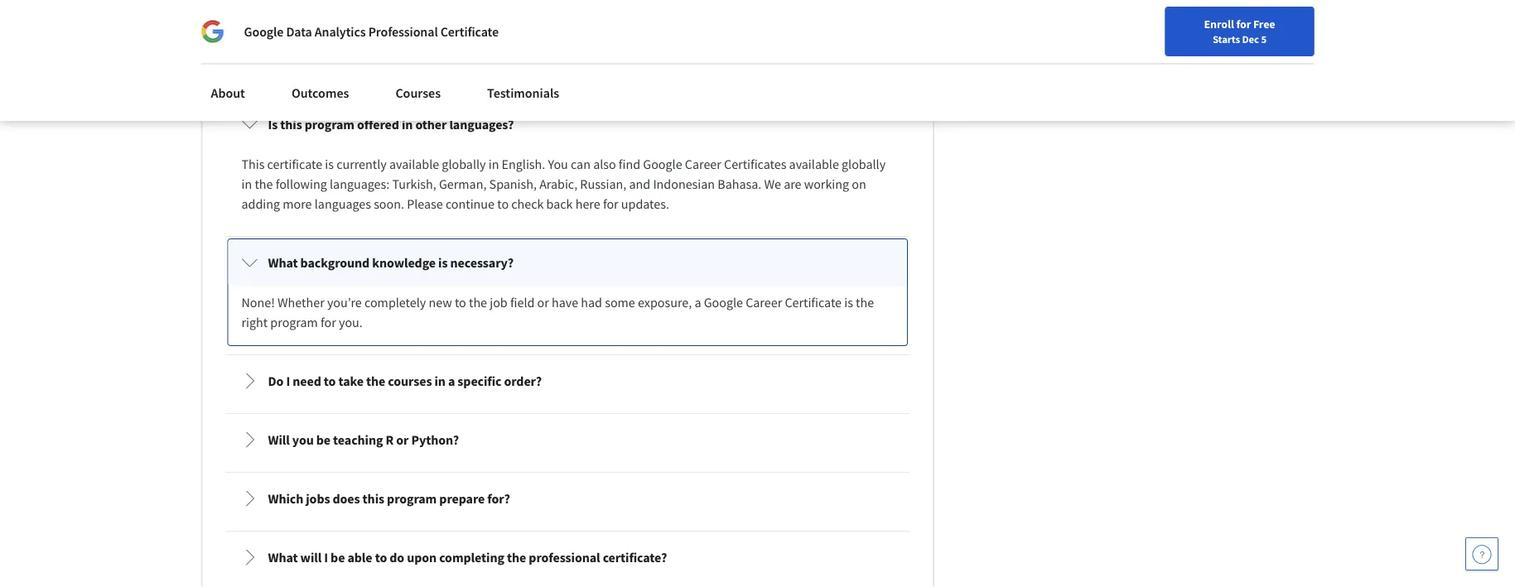 Task type: vqa. For each thing, say whether or not it's contained in the screenshot.
THE UNLIMITED
no



Task type: describe. For each thing, give the bounding box(es) containing it.
dec
[[1243, 32, 1259, 46]]

time
[[767, 18, 792, 34]]

adding
[[242, 196, 280, 212]]

month
[[514, 0, 551, 14]]

have
[[552, 295, 579, 311]]

certificates inside in the u.s. and canada, coursera charges $49 per month after the initial 7-day free trial period. the google data analytics certificate can be completed in less than 6 months at under 10 hours per week of part-time study, so most learners can complete the certificate for less than $300 usd. in other countries where google career certificates are available, your cost may be lower.
[[792, 38, 855, 54]]

2 available from the left
[[789, 156, 839, 173]]

completely
[[365, 295, 426, 311]]

free
[[1254, 17, 1276, 31]]

starts
[[1213, 32, 1240, 46]]

trial
[[695, 0, 717, 14]]

google image
[[201, 20, 224, 43]]

check
[[511, 196, 544, 212]]

indonesian
[[653, 176, 715, 193]]

some
[[605, 295, 635, 311]]

necessary?
[[450, 255, 514, 271]]

other inside dropdown button
[[415, 116, 447, 133]]

none!
[[242, 295, 275, 311]]

part-
[[741, 18, 767, 34]]

does
[[333, 491, 360, 507]]

5
[[1261, 32, 1267, 46]]

google inside "none! whether you're completely new to the job field or have had some exposure, a google career certificate is the right program for you."
[[704, 295, 743, 311]]

free
[[671, 0, 692, 14]]

certificates inside this certificate is currently available globally in english. you can also find google career certificates available globally in the following languages: turkish, german, spanish, arabic, russian, and indonesian bahasa. we are working on adding more languages soon. please continue to check back here for updates.
[[724, 156, 787, 173]]

other inside in the u.s. and canada, coursera charges $49 per month after the initial 7-day free trial period. the google data analytics certificate can be completed in less than 6 months at under 10 hours per week of part-time study, so most learners can complete the certificate for less than $300 usd. in other countries where google career certificates are available, your cost may be lower.
[[587, 38, 617, 54]]

turkish,
[[392, 176, 436, 193]]

certificate inside this certificate is currently available globally in english. you can also find google career certificates available globally in the following languages: turkish, german, spanish, arabic, russian, and indonesian bahasa. we are working on adding more languages soon. please continue to check back here for updates.
[[267, 156, 322, 173]]

english button
[[1168, 0, 1268, 54]]

teaching
[[333, 432, 383, 449]]

need
[[293, 373, 321, 390]]

the
[[762, 0, 783, 14]]

1 vertical spatial than
[[487, 38, 513, 54]]

or inside "none! whether you're completely new to the job field or have had some exposure, a google career certificate is the right program for you."
[[537, 295, 549, 311]]

under
[[588, 18, 621, 34]]

order?
[[504, 373, 542, 390]]

learners
[[242, 38, 287, 54]]

languages:
[[330, 176, 390, 193]]

is this program offered in other languages? button
[[228, 101, 907, 148]]

background
[[300, 255, 370, 271]]

testimonials
[[487, 85, 560, 101]]

to inside this certificate is currently available globally in english. you can also find google career certificates available globally in the following languages: turkish, german, spanish, arabic, russian, and indonesian bahasa. we are working on adding more languages soon. please continue to check back here for updates.
[[497, 196, 509, 212]]

u.s.
[[276, 0, 298, 14]]

here
[[576, 196, 600, 212]]

be right you
[[316, 432, 331, 449]]

courses link
[[386, 75, 451, 111]]

outcomes link
[[282, 75, 359, 111]]

7-
[[637, 0, 648, 14]]

field
[[510, 295, 535, 311]]

what for what will i be able to do upon completing the professional certificate?
[[268, 550, 298, 566]]

$300
[[515, 38, 542, 54]]

will
[[300, 550, 322, 566]]

professional
[[529, 550, 600, 566]]

whether
[[278, 295, 325, 311]]

charges
[[425, 0, 468, 14]]

jobs
[[306, 491, 330, 507]]

may
[[351, 58, 374, 74]]

study,
[[795, 18, 829, 34]]

10
[[624, 18, 637, 34]]

what will i be able to do upon completing the professional certificate? button
[[228, 535, 907, 581]]

currently
[[337, 156, 387, 173]]

2 vertical spatial program
[[387, 491, 437, 507]]

and inside this certificate is currently available globally in english. you can also find google career certificates available globally in the following languages: turkish, german, spanish, arabic, russian, and indonesian bahasa. we are working on adding more languages soon. please continue to check back here for updates.
[[629, 176, 651, 193]]

you're
[[327, 295, 362, 311]]

after
[[554, 0, 580, 14]]

to left take
[[324, 373, 336, 390]]

for inside in the u.s. and canada, coursera charges $49 per month after the initial 7-day free trial period. the google data analytics certificate can be completed in less than 6 months at under 10 hours per week of part-time study, so most learners can complete the certificate for less than $300 usd. in other countries where google career certificates are available, your cost may be lower.
[[445, 38, 461, 54]]

google down u.s.
[[244, 23, 284, 40]]

available,
[[242, 58, 295, 74]]

1 vertical spatial in
[[574, 38, 585, 54]]

1 vertical spatial less
[[463, 38, 484, 54]]

r
[[386, 432, 394, 449]]

please
[[407, 196, 443, 212]]

new
[[429, 295, 452, 311]]

google inside this certificate is currently available globally in english. you can also find google career certificates available globally in the following languages: turkish, german, spanish, arabic, russian, and indonesian bahasa. we are working on adding more languages soon. please continue to check back here for updates.
[[643, 156, 682, 173]]

data inside in the u.s. and canada, coursera charges $49 per month after the initial 7-day free trial period. the google data analytics certificate can be completed in less than 6 months at under 10 hours per week of part-time study, so most learners can complete the certificate for less than $300 usd. in other countries where google career certificates are available, your cost may be lower.
[[828, 0, 853, 14]]

i inside do i need to take the courses in a specific order? dropdown button
[[286, 373, 290, 390]]

certificate?
[[603, 550, 667, 566]]

google down the of
[[711, 38, 750, 54]]

which
[[268, 491, 303, 507]]

so
[[831, 18, 844, 34]]

offered
[[357, 116, 399, 133]]

your
[[297, 58, 323, 74]]

are inside this certificate is currently available globally in english. you can also find google career certificates available globally in the following languages: turkish, german, spanish, arabic, russian, and indonesian bahasa. we are working on adding more languages soon. please continue to check back here for updates.
[[784, 176, 802, 193]]

completed
[[393, 18, 452, 34]]

hours
[[640, 18, 671, 34]]

for?
[[487, 491, 510, 507]]

career inside in the u.s. and canada, coursera charges $49 per month after the initial 7-day free trial period. the google data analytics certificate can be completed in less than 6 months at under 10 hours per week of part-time study, so most learners can complete the certificate for less than $300 usd. in other countries where google career certificates are available, your cost may be lower.
[[753, 38, 790, 54]]

a inside "none! whether you're completely new to the job field or have had some exposure, a google career certificate is the right program for you."
[[695, 295, 701, 311]]

for inside "none! whether you're completely new to the job field or have had some exposure, a google career certificate is the right program for you."
[[321, 314, 336, 331]]

is inside "none! whether you're completely new to the job field or have had some exposure, a google career certificate is the right program for you."
[[845, 295, 853, 311]]

or inside dropdown button
[[396, 432, 409, 449]]

in right offered
[[402, 116, 413, 133]]

0 vertical spatial less
[[468, 18, 489, 34]]

usd.
[[544, 38, 571, 54]]

more
[[283, 196, 312, 212]]

in the u.s. and canada, coursera charges $49 per month after the initial 7-day free trial period. the google data analytics certificate can be completed in less than 6 months at under 10 hours per week of part-time study, so most learners can complete the certificate for less than $300 usd. in other countries where google career certificates are available, your cost may be lower.
[[242, 0, 878, 74]]

exposure,
[[638, 295, 692, 311]]

1 vertical spatial data
[[286, 23, 312, 40]]

help center image
[[1472, 544, 1492, 564]]

will you be teaching r or python?
[[268, 432, 459, 449]]

1 available from the left
[[389, 156, 439, 173]]

certificate inside in the u.s. and canada, coursera charges $49 per month after the initial 7-day free trial period. the google data analytics certificate can be completed in less than 6 months at under 10 hours per week of part-time study, so most learners can complete the certificate for less than $300 usd. in other countries where google career certificates are available, your cost may be lower.
[[294, 18, 351, 34]]

0 horizontal spatial can
[[289, 38, 309, 54]]

1 horizontal spatial can
[[354, 18, 374, 34]]

find
[[619, 156, 641, 173]]

are inside in the u.s. and canada, coursera charges $49 per month after the initial 7-day free trial period. the google data analytics certificate can be completed in less than 6 months at under 10 hours per week of part-time study, so most learners can complete the certificate for less than $300 usd. in other countries where google career certificates are available, your cost may be lower.
[[857, 38, 875, 54]]

prepare
[[439, 491, 485, 507]]

complete
[[312, 38, 364, 54]]

1 globally from the left
[[442, 156, 486, 173]]

1 horizontal spatial analytics
[[315, 23, 366, 40]]

do
[[268, 373, 284, 390]]



Task type: locate. For each thing, give the bounding box(es) containing it.
english
[[1198, 19, 1238, 35]]

other down under
[[587, 38, 617, 54]]

career inside this certificate is currently available globally in english. you can also find google career certificates available globally in the following languages: turkish, german, spanish, arabic, russian, and indonesian bahasa. we are working on adding more languages soon. please continue to check back here for updates.
[[685, 156, 722, 173]]

1 horizontal spatial is
[[438, 255, 448, 271]]

russian,
[[580, 176, 627, 193]]

a right the exposure,
[[695, 295, 701, 311]]

will
[[268, 432, 290, 449]]

job
[[490, 295, 508, 311]]

upon
[[407, 550, 437, 566]]

None search field
[[236, 10, 634, 44]]

enroll
[[1204, 17, 1234, 31]]

globally up german,
[[442, 156, 486, 173]]

1 horizontal spatial other
[[587, 38, 617, 54]]

than
[[492, 18, 517, 34], [487, 38, 513, 54]]

or right the r
[[396, 432, 409, 449]]

spanish,
[[489, 176, 537, 193]]

for down 'russian,'
[[603, 196, 619, 212]]

less
[[468, 18, 489, 34], [463, 38, 484, 54]]

certificates up "bahasa."
[[724, 156, 787, 173]]

0 vertical spatial can
[[354, 18, 374, 34]]

certificate up "following"
[[267, 156, 322, 173]]

1 horizontal spatial data
[[828, 0, 853, 14]]

do
[[390, 550, 404, 566]]

2 vertical spatial can
[[571, 156, 591, 173]]

1 vertical spatial per
[[674, 18, 693, 34]]

specific
[[458, 373, 502, 390]]

2 vertical spatial career
[[746, 295, 782, 311]]

i right do
[[286, 373, 290, 390]]

1 vertical spatial are
[[784, 176, 802, 193]]

completing
[[439, 550, 505, 566]]

can up your
[[289, 38, 309, 54]]

in left u.s.
[[242, 0, 252, 14]]

0 vertical spatial and
[[301, 0, 322, 14]]

be left the able
[[331, 550, 345, 566]]

you
[[292, 432, 314, 449]]

for inside enroll for free starts dec 5
[[1237, 17, 1251, 31]]

canada,
[[324, 0, 370, 14]]

google right the exposure,
[[704, 295, 743, 311]]

is inside dropdown button
[[438, 255, 448, 271]]

than left 6 on the top of page
[[492, 18, 517, 34]]

a
[[695, 295, 701, 311], [448, 373, 455, 390]]

0 vertical spatial is
[[325, 156, 334, 173]]

career
[[753, 38, 790, 54], [685, 156, 722, 173], [746, 295, 782, 311]]

1 vertical spatial certificate
[[267, 156, 322, 173]]

outcomes
[[292, 85, 349, 101]]

1 vertical spatial this
[[363, 491, 384, 507]]

1 vertical spatial certificates
[[724, 156, 787, 173]]

1 horizontal spatial i
[[324, 550, 328, 566]]

google up study,
[[786, 0, 825, 14]]

what
[[268, 255, 298, 271], [268, 550, 298, 566]]

for inside this certificate is currently available globally in english. you can also find google career certificates available globally in the following languages: turkish, german, spanish, arabic, russian, and indonesian bahasa. we are working on adding more languages soon. please continue to check back here for updates.
[[603, 196, 619, 212]]

analytics down the canada,
[[315, 23, 366, 40]]

2 horizontal spatial certificate
[[785, 295, 842, 311]]

2 horizontal spatial is
[[845, 295, 853, 311]]

1 horizontal spatial certificate
[[441, 23, 499, 40]]

on
[[852, 176, 866, 193]]

this
[[242, 156, 265, 173]]

0 vertical spatial career
[[753, 38, 790, 54]]

can inside this certificate is currently available globally in english. you can also find google career certificates available globally in the following languages: turkish, german, spanish, arabic, russian, and indonesian bahasa. we are working on adding more languages soon. please continue to check back here for updates.
[[571, 156, 591, 173]]

are down most
[[857, 38, 875, 54]]

for left you.
[[321, 314, 336, 331]]

languages
[[315, 196, 371, 212]]

1 vertical spatial a
[[448, 373, 455, 390]]

0 vertical spatial in
[[242, 0, 252, 14]]

0 horizontal spatial other
[[415, 116, 447, 133]]

what background knowledge is necessary? button
[[228, 240, 907, 286]]

knowledge
[[372, 255, 436, 271]]

0 horizontal spatial certificate
[[267, 156, 322, 173]]

program down whether on the left of page
[[270, 314, 318, 331]]

1 horizontal spatial per
[[674, 18, 693, 34]]

what left will in the bottom of the page
[[268, 550, 298, 566]]

to right new
[[455, 295, 466, 311]]

english.
[[502, 156, 545, 173]]

and
[[301, 0, 322, 14], [629, 176, 651, 193]]

right
[[242, 314, 268, 331]]

program down outcomes
[[305, 116, 355, 133]]

program left prepare
[[387, 491, 437, 507]]

1 horizontal spatial a
[[695, 295, 701, 311]]

is
[[268, 116, 278, 133]]

1 vertical spatial can
[[289, 38, 309, 54]]

which jobs does this program prepare for? button
[[228, 476, 907, 522]]

certificate up lower.
[[387, 38, 442, 54]]

0 vertical spatial a
[[695, 295, 701, 311]]

python?
[[411, 432, 459, 449]]

0 horizontal spatial per
[[493, 0, 512, 14]]

0 vertical spatial per
[[493, 0, 512, 14]]

continue
[[446, 196, 495, 212]]

testimonials link
[[477, 75, 569, 111]]

0 horizontal spatial i
[[286, 373, 290, 390]]

most
[[847, 18, 875, 34]]

0 horizontal spatial a
[[448, 373, 455, 390]]

1 horizontal spatial are
[[857, 38, 875, 54]]

able
[[348, 550, 372, 566]]

certificate
[[387, 38, 442, 54], [267, 156, 322, 173]]

0 horizontal spatial data
[[286, 23, 312, 40]]

you
[[548, 156, 568, 173]]

back
[[547, 196, 573, 212]]

is this program offered in other languages?
[[268, 116, 514, 133]]

0 vertical spatial data
[[828, 0, 853, 14]]

what up whether on the left of page
[[268, 255, 298, 271]]

google up indonesian
[[643, 156, 682, 173]]

will you be teaching r or python? button
[[228, 417, 907, 464]]

in right the courses
[[435, 373, 446, 390]]

or right field
[[537, 295, 549, 311]]

program inside "none! whether you're completely new to the job field or have had some exposure, a google career certificate is the right program for you."
[[270, 314, 318, 331]]

this right is
[[280, 116, 302, 133]]

per
[[493, 0, 512, 14], [674, 18, 693, 34]]

to left do
[[375, 550, 387, 566]]

months
[[529, 18, 572, 34]]

arabic,
[[540, 176, 578, 193]]

can right you
[[571, 156, 591, 173]]

1 horizontal spatial and
[[629, 176, 651, 193]]

bahasa.
[[718, 176, 762, 193]]

had
[[581, 295, 602, 311]]

be down coursera
[[376, 18, 390, 34]]

in down charges on the top left of page
[[455, 18, 465, 34]]

2 horizontal spatial can
[[571, 156, 591, 173]]

also
[[593, 156, 616, 173]]

0 vertical spatial certificate
[[387, 38, 442, 54]]

to inside "none! whether you're completely new to the job field or have had some exposure, a google career certificate is the right program for you."
[[455, 295, 466, 311]]

this certificate is currently available globally in english. you can also find google career certificates available globally in the following languages: turkish, german, spanish, arabic, russian, and indonesian bahasa. we are working on adding more languages soon. please continue to check back here for updates.
[[242, 156, 889, 212]]

be
[[376, 18, 390, 34], [377, 58, 391, 74], [316, 432, 331, 449], [331, 550, 345, 566]]

available up the working
[[789, 156, 839, 173]]

0 horizontal spatial are
[[784, 176, 802, 193]]

about
[[211, 85, 245, 101]]

german,
[[439, 176, 487, 193]]

1 vertical spatial and
[[629, 176, 651, 193]]

1 vertical spatial other
[[415, 116, 447, 133]]

1 vertical spatial is
[[438, 255, 448, 271]]

available up turkish,
[[389, 156, 439, 173]]

career inside "none! whether you're completely new to the job field or have had some exposure, a google career certificate is the right program for you."
[[746, 295, 782, 311]]

i inside the what will i be able to do upon completing the professional certificate? dropdown button
[[324, 550, 328, 566]]

to down spanish,
[[497, 196, 509, 212]]

which jobs does this program prepare for?
[[268, 491, 510, 507]]

0 vertical spatial than
[[492, 18, 517, 34]]

0 horizontal spatial analytics
[[242, 18, 292, 34]]

0 vertical spatial certificates
[[792, 38, 855, 54]]

following
[[276, 176, 327, 193]]

analytics up learners
[[242, 18, 292, 34]]

working
[[804, 176, 849, 193]]

per right '$49'
[[493, 0, 512, 14]]

what for what background knowledge is necessary?
[[268, 255, 298, 271]]

2 vertical spatial is
[[845, 295, 853, 311]]

certificates
[[792, 38, 855, 54], [724, 156, 787, 173]]

be right may
[[377, 58, 391, 74]]

1 horizontal spatial globally
[[842, 156, 886, 173]]

this right does
[[363, 491, 384, 507]]

certificate
[[294, 18, 351, 34], [441, 23, 499, 40], [785, 295, 842, 311]]

per down free
[[674, 18, 693, 34]]

this
[[280, 116, 302, 133], [363, 491, 384, 507]]

in inside in the u.s. and canada, coursera charges $49 per month after the initial 7-day free trial period. the google data analytics certificate can be completed in less than 6 months at under 10 hours per week of part-time study, so most learners can complete the certificate for less than $300 usd. in other countries where google career certificates are available, your cost may be lower.
[[455, 18, 465, 34]]

1 vertical spatial program
[[270, 314, 318, 331]]

in down at
[[574, 38, 585, 54]]

1 vertical spatial or
[[396, 432, 409, 449]]

0 horizontal spatial this
[[280, 116, 302, 133]]

of
[[727, 18, 738, 34]]

0 horizontal spatial or
[[396, 432, 409, 449]]

1 what from the top
[[268, 255, 298, 271]]

and up updates.
[[629, 176, 651, 193]]

0 horizontal spatial certificates
[[724, 156, 787, 173]]

what will i be able to do upon completing the professional certificate?
[[268, 550, 667, 566]]

1 horizontal spatial in
[[574, 38, 585, 54]]

1 vertical spatial what
[[268, 550, 298, 566]]

i right will in the bottom of the page
[[324, 550, 328, 566]]

data down u.s.
[[286, 23, 312, 40]]

and right u.s.
[[301, 0, 322, 14]]

0 horizontal spatial and
[[301, 0, 322, 14]]

certificate inside "none! whether you're completely new to the job field or have had some exposure, a google career certificate is the right program for you."
[[785, 295, 842, 311]]

0 horizontal spatial is
[[325, 156, 334, 173]]

than left $300
[[487, 38, 513, 54]]

globally up the on
[[842, 156, 886, 173]]

are right we
[[784, 176, 802, 193]]

soon.
[[374, 196, 404, 212]]

where
[[674, 38, 709, 54]]

0 horizontal spatial in
[[242, 0, 252, 14]]

about link
[[201, 75, 255, 111]]

1 horizontal spatial available
[[789, 156, 839, 173]]

globally
[[442, 156, 486, 173], [842, 156, 886, 173]]

google data analytics professional certificate
[[244, 23, 499, 40]]

1 horizontal spatial certificates
[[792, 38, 855, 54]]

1 horizontal spatial certificate
[[387, 38, 442, 54]]

available
[[389, 156, 439, 173], [789, 156, 839, 173]]

what background knowledge is necessary?
[[268, 255, 514, 271]]

do i need to take the courses in a specific order? button
[[228, 358, 907, 405]]

countries
[[620, 38, 672, 54]]

a inside dropdown button
[[448, 373, 455, 390]]

0 vertical spatial other
[[587, 38, 617, 54]]

you.
[[339, 314, 363, 331]]

2 what from the top
[[268, 550, 298, 566]]

2 globally from the left
[[842, 156, 886, 173]]

0 vertical spatial or
[[537, 295, 549, 311]]

1 horizontal spatial or
[[537, 295, 549, 311]]

data up so on the right
[[828, 0, 853, 14]]

1 vertical spatial career
[[685, 156, 722, 173]]

0 vertical spatial this
[[280, 116, 302, 133]]

1 vertical spatial i
[[324, 550, 328, 566]]

1 horizontal spatial this
[[363, 491, 384, 507]]

0 horizontal spatial certificate
[[294, 18, 351, 34]]

the inside this certificate is currently available globally in english. you can also find google career certificates available globally in the following languages: turkish, german, spanish, arabic, russian, and indonesian bahasa. we are working on adding more languages soon. please continue to check back here for updates.
[[255, 176, 273, 193]]

for down completed
[[445, 38, 461, 54]]

professional
[[368, 23, 438, 40]]

i
[[286, 373, 290, 390], [324, 550, 328, 566]]

0 horizontal spatial globally
[[442, 156, 486, 173]]

can down the canada,
[[354, 18, 374, 34]]

other down courses link
[[415, 116, 447, 133]]

is inside this certificate is currently available globally in english. you can also find google career certificates available globally in the following languages: turkish, german, spanish, arabic, russian, and indonesian bahasa. we are working on adding more languages soon. please continue to check back here for updates.
[[325, 156, 334, 173]]

analytics inside in the u.s. and canada, coursera charges $49 per month after the initial 7-day free trial period. the google data analytics certificate can be completed in less than 6 months at under 10 hours per week of part-time study, so most learners can complete the certificate for less than $300 usd. in other countries where google career certificates are available, your cost may be lower.
[[242, 18, 292, 34]]

0 vertical spatial program
[[305, 116, 355, 133]]

for up dec
[[1237, 17, 1251, 31]]

0 vertical spatial what
[[268, 255, 298, 271]]

0 vertical spatial are
[[857, 38, 875, 54]]

a left the specific
[[448, 373, 455, 390]]

0 vertical spatial i
[[286, 373, 290, 390]]

do i need to take the courses in a specific order?
[[268, 373, 542, 390]]

other
[[587, 38, 617, 54], [415, 116, 447, 133]]

0 horizontal spatial available
[[389, 156, 439, 173]]

certificate inside in the u.s. and canada, coursera charges $49 per month after the initial 7-day free trial period. the google data analytics certificate can be completed in less than 6 months at under 10 hours per week of part-time study, so most learners can complete the certificate for less than $300 usd. in other countries where google career certificates are available, your cost may be lower.
[[387, 38, 442, 54]]

in up spanish,
[[489, 156, 499, 173]]

certificates down study,
[[792, 38, 855, 54]]

and inside in the u.s. and canada, coursera charges $49 per month after the initial 7-day free trial period. the google data analytics certificate can be completed in less than 6 months at under 10 hours per week of part-time study, so most learners can complete the certificate for less than $300 usd. in other countries where google career certificates are available, your cost may be lower.
[[301, 0, 322, 14]]

in down this
[[242, 176, 252, 193]]



